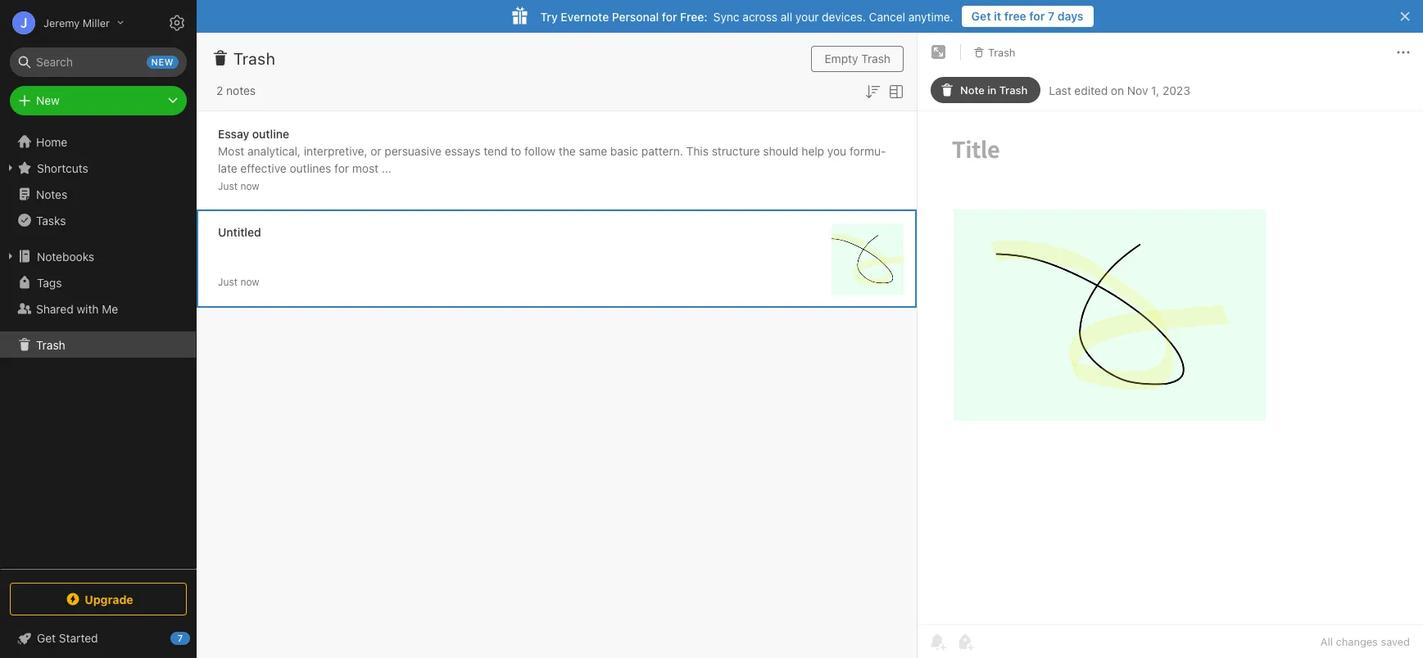 Task type: describe. For each thing, give the bounding box(es) containing it.
new button
[[10, 86, 187, 116]]

free:
[[680, 9, 708, 23]]

all changes saved
[[1321, 636, 1410, 649]]

jeremy
[[43, 16, 80, 29]]

trash up notes
[[234, 49, 276, 68]]

jeremy miller
[[43, 16, 110, 29]]

you
[[828, 144, 847, 158]]

saved
[[1381, 636, 1410, 649]]

most
[[218, 144, 244, 158]]

note
[[960, 84, 985, 97]]

notes
[[36, 187, 67, 201]]

Sort options field
[[863, 80, 883, 101]]

notebooks link
[[0, 243, 196, 270]]

personal
[[612, 9, 659, 23]]

persuasive
[[385, 144, 442, 158]]

miller
[[83, 16, 110, 29]]

2 just now from the top
[[218, 276, 259, 288]]

add a reminder image
[[928, 633, 947, 652]]

get for get started
[[37, 632, 56, 646]]

trash right in
[[999, 84, 1028, 97]]

1,
[[1151, 83, 1160, 97]]

trash button
[[968, 41, 1021, 64]]

empty trash button
[[812, 46, 904, 72]]

started
[[59, 632, 98, 646]]

should
[[763, 144, 799, 158]]

nov
[[1127, 83, 1148, 97]]

Search text field
[[21, 48, 175, 77]]

essay outline
[[218, 127, 289, 141]]

same
[[579, 144, 607, 158]]

across
[[743, 9, 778, 23]]

notebooks
[[37, 250, 94, 263]]

last edited on nov 1, 2023
[[1049, 83, 1191, 97]]

2 notes
[[216, 84, 256, 98]]

most analytical, interpretive, or persuasive essays tend to follow the same basic pattern. this structure should help you formu late effective outlines for most ...
[[218, 144, 886, 175]]

2023
[[1163, 83, 1191, 97]]

in
[[988, 84, 997, 97]]

2
[[216, 84, 223, 98]]

last
[[1049, 83, 1072, 97]]

get for get it free for 7 days
[[972, 9, 991, 23]]

home link
[[0, 129, 197, 155]]

note window element
[[918, 33, 1423, 659]]

more actions image
[[1394, 43, 1414, 62]]

most
[[352, 161, 379, 175]]

trash inside empty trash button
[[861, 52, 891, 66]]

notes
[[226, 84, 256, 98]]

shortcuts
[[37, 161, 88, 175]]

on
[[1111, 83, 1124, 97]]

expand notebooks image
[[4, 250, 17, 263]]

upgrade
[[85, 593, 133, 607]]

free
[[1004, 9, 1027, 23]]

shared with me link
[[0, 296, 196, 322]]

outline
[[252, 127, 289, 141]]

this
[[686, 144, 709, 158]]

shortcuts button
[[0, 155, 196, 181]]

tags button
[[0, 270, 196, 296]]

1 just from the top
[[218, 180, 238, 192]]

or
[[371, 144, 382, 158]]

new
[[36, 93, 60, 107]]

anytime.
[[909, 9, 954, 23]]

empty
[[825, 52, 858, 66]]

shared
[[36, 302, 74, 316]]

new
[[151, 57, 174, 67]]

days
[[1058, 9, 1084, 23]]

2 now from the top
[[240, 276, 259, 288]]

new search field
[[21, 48, 179, 77]]

help
[[802, 144, 824, 158]]

changes
[[1336, 636, 1378, 649]]



Task type: vqa. For each thing, say whether or not it's contained in the screenshot.
outline
yes



Task type: locate. For each thing, give the bounding box(es) containing it.
get
[[972, 9, 991, 23], [37, 632, 56, 646]]

home
[[36, 135, 67, 149]]

just now down effective
[[218, 180, 259, 192]]

effective
[[240, 161, 287, 175]]

notes link
[[0, 181, 196, 207]]

0 vertical spatial just
[[218, 180, 238, 192]]

structure
[[712, 144, 760, 158]]

for inside get it free for 7 days button
[[1030, 9, 1045, 23]]

1 now from the top
[[240, 180, 259, 192]]

1 horizontal spatial for
[[662, 9, 677, 23]]

trash down it
[[988, 46, 1016, 59]]

7 left days
[[1048, 9, 1055, 23]]

Note Editor text field
[[918, 111, 1423, 625]]

Account field
[[0, 7, 124, 39]]

analytical,
[[248, 144, 301, 158]]

tree
[[0, 129, 197, 569]]

Help and Learning task checklist field
[[0, 626, 197, 652]]

add tag image
[[955, 633, 975, 652]]

just down most
[[218, 180, 238, 192]]

...
[[382, 161, 392, 175]]

0 horizontal spatial for
[[334, 161, 349, 175]]

upgrade button
[[10, 583, 187, 616]]

thumbnail image
[[832, 223, 904, 295]]

now down effective
[[240, 180, 259, 192]]

1 vertical spatial now
[[240, 276, 259, 288]]

7 inside help and learning task checklist 'field'
[[178, 633, 183, 644]]

pattern.
[[642, 144, 683, 158]]

More actions field
[[1394, 39, 1414, 66]]

follow
[[524, 144, 556, 158]]

tags
[[37, 276, 62, 290]]

interpretive,
[[304, 144, 368, 158]]

just now down untitled
[[218, 276, 259, 288]]

get inside help and learning task checklist 'field'
[[37, 632, 56, 646]]

cancel
[[869, 9, 905, 23]]

for
[[1030, 9, 1045, 23], [662, 9, 677, 23], [334, 161, 349, 175]]

get it free for 7 days
[[972, 9, 1084, 23]]

trash down the shared in the left top of the page
[[36, 338, 65, 352]]

outlines
[[290, 161, 331, 175]]

essay
[[218, 127, 249, 141]]

7 inside button
[[1048, 9, 1055, 23]]

tasks
[[36, 213, 66, 227]]

now down untitled
[[240, 276, 259, 288]]

for inside most analytical, interpretive, or persuasive essays tend to follow the same basic pattern. this structure should help you formu late effective outlines for most ...
[[334, 161, 349, 175]]

untitled
[[218, 225, 261, 239]]

2 just from the top
[[218, 276, 238, 288]]

get inside button
[[972, 9, 991, 23]]

your
[[796, 9, 819, 23]]

get left it
[[972, 9, 991, 23]]

trash up sort options field
[[861, 52, 891, 66]]

trash inside trash button
[[988, 46, 1016, 59]]

0 horizontal spatial get
[[37, 632, 56, 646]]

formu
[[850, 144, 886, 158]]

trash
[[988, 46, 1016, 59], [234, 49, 276, 68], [861, 52, 891, 66], [999, 84, 1028, 97], [36, 338, 65, 352]]

note in trash
[[960, 84, 1028, 97]]

just
[[218, 180, 238, 192], [218, 276, 238, 288]]

settings image
[[167, 13, 187, 33]]

now
[[240, 180, 259, 192], [240, 276, 259, 288]]

expand note image
[[929, 43, 949, 62]]

to
[[511, 144, 521, 158]]

1 just now from the top
[[218, 180, 259, 192]]

just down untitled
[[218, 276, 238, 288]]

basic
[[610, 144, 638, 158]]

edited
[[1075, 83, 1108, 97]]

get started
[[37, 632, 98, 646]]

sync
[[713, 9, 740, 23]]

the
[[559, 144, 576, 158]]

7 left click to collapse image
[[178, 633, 183, 644]]

View options field
[[883, 80, 906, 101]]

trash link
[[0, 332, 196, 358]]

all
[[1321, 636, 1333, 649]]

1 horizontal spatial 7
[[1048, 9, 1055, 23]]

0 vertical spatial get
[[972, 9, 991, 23]]

all
[[781, 9, 793, 23]]

essays
[[445, 144, 481, 158]]

trash inside trash link
[[36, 338, 65, 352]]

0 vertical spatial now
[[240, 180, 259, 192]]

2 horizontal spatial for
[[1030, 9, 1045, 23]]

shared with me
[[36, 302, 118, 316]]

late
[[218, 144, 886, 175]]

devices.
[[822, 9, 866, 23]]

tend
[[484, 144, 508, 158]]

1 vertical spatial just
[[218, 276, 238, 288]]

for for 7
[[1030, 9, 1045, 23]]

1 vertical spatial just now
[[218, 276, 259, 288]]

7
[[1048, 9, 1055, 23], [178, 633, 183, 644]]

tree containing home
[[0, 129, 197, 569]]

me
[[102, 302, 118, 316]]

for for free:
[[662, 9, 677, 23]]

get it free for 7 days button
[[962, 6, 1094, 27]]

click to collapse image
[[191, 629, 203, 648]]

1 horizontal spatial get
[[972, 9, 991, 23]]

empty trash
[[825, 52, 891, 66]]

1 vertical spatial get
[[37, 632, 56, 646]]

evernote
[[561, 9, 609, 23]]

1 vertical spatial 7
[[178, 633, 183, 644]]

get left started
[[37, 632, 56, 646]]

0 vertical spatial 7
[[1048, 9, 1055, 23]]

for right free
[[1030, 9, 1045, 23]]

0 horizontal spatial 7
[[178, 633, 183, 644]]

it
[[994, 9, 1002, 23]]

note list element
[[197, 33, 918, 659]]

tasks button
[[0, 207, 196, 234]]

try
[[540, 9, 558, 23]]

for down interpretive,
[[334, 161, 349, 175]]

try evernote personal for free: sync across all your devices. cancel anytime.
[[540, 9, 954, 23]]

with
[[77, 302, 99, 316]]

0 vertical spatial just now
[[218, 180, 259, 192]]

for left free:
[[662, 9, 677, 23]]



